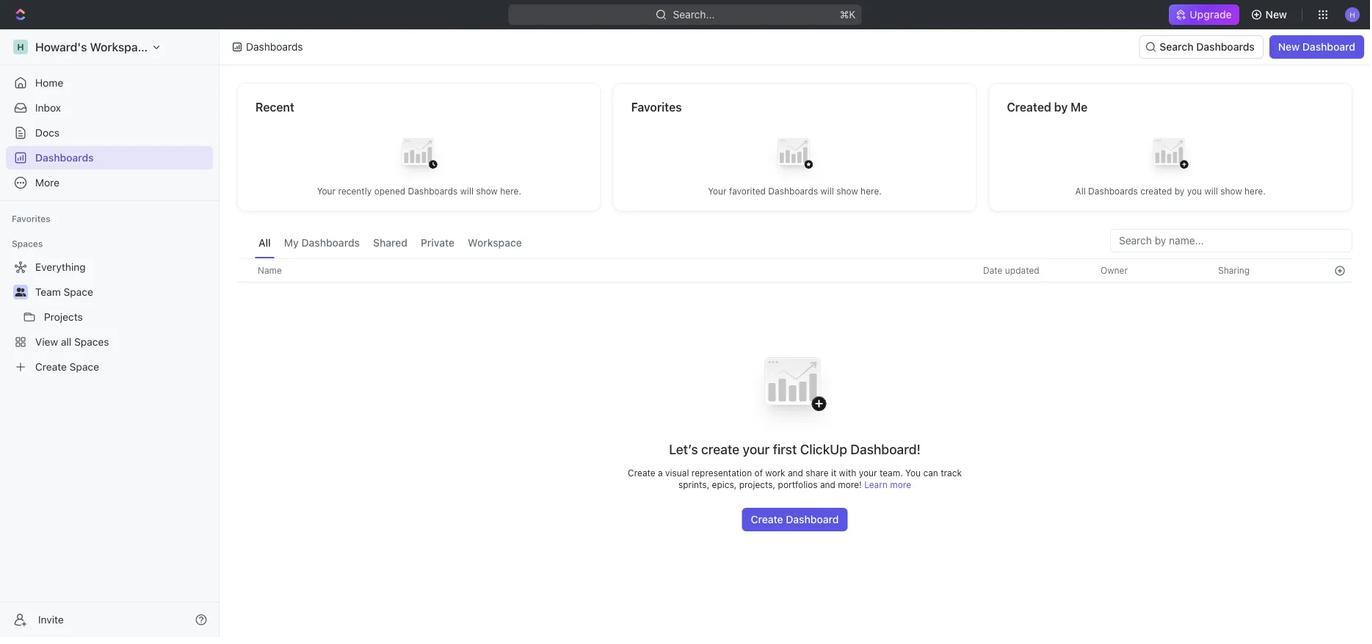 Task type: locate. For each thing, give the bounding box(es) containing it.
private
[[421, 237, 455, 249]]

create down projects,
[[751, 514, 784, 526]]

show
[[476, 186, 498, 197], [837, 186, 859, 197], [1221, 186, 1243, 197]]

dashboards
[[246, 41, 303, 53], [1197, 41, 1255, 53], [35, 152, 94, 164], [408, 186, 458, 197], [769, 186, 819, 197], [1089, 186, 1139, 197], [302, 237, 360, 249]]

dashboard inside new dashboard button
[[1303, 41, 1356, 53]]

more
[[891, 480, 912, 490]]

1 horizontal spatial create
[[628, 468, 656, 478]]

create
[[35, 361, 67, 373], [628, 468, 656, 478], [751, 514, 784, 526]]

0 vertical spatial workspace
[[90, 40, 151, 54]]

0 horizontal spatial workspace
[[90, 40, 151, 54]]

view all spaces link
[[6, 331, 210, 354]]

me
[[1071, 100, 1088, 114]]

1 horizontal spatial your
[[859, 468, 878, 478]]

projects
[[44, 311, 83, 323]]

favorites inside "button"
[[12, 214, 51, 224]]

space for create space
[[70, 361, 99, 373]]

0 vertical spatial by
[[1055, 100, 1068, 114]]

h up new dashboard on the right of page
[[1351, 10, 1356, 19]]

your favorited dashboards will show here.
[[708, 186, 882, 197]]

here.
[[501, 186, 522, 197], [861, 186, 882, 197], [1245, 186, 1266, 197]]

all inside button
[[259, 237, 271, 249]]

your for recent
[[317, 186, 336, 197]]

and up portfolios
[[788, 468, 804, 478]]

2 horizontal spatial here.
[[1245, 186, 1266, 197]]

dashboard for create dashboard
[[786, 514, 839, 526]]

0 horizontal spatial all
[[259, 237, 271, 249]]

dashboards down no recent dashboards image
[[408, 186, 458, 197]]

dashboard inside "create dashboard" button
[[786, 514, 839, 526]]

h
[[1351, 10, 1356, 19], [17, 42, 24, 52]]

1 horizontal spatial favorites
[[632, 100, 682, 114]]

1 horizontal spatial and
[[821, 480, 836, 490]]

2 vertical spatial create
[[751, 514, 784, 526]]

your up learn
[[859, 468, 878, 478]]

dashboards up more on the left of page
[[35, 152, 94, 164]]

1 vertical spatial space
[[70, 361, 99, 373]]

0 vertical spatial dashboard
[[1303, 41, 1356, 53]]

shared
[[373, 237, 408, 249]]

1 vertical spatial h
[[17, 42, 24, 52]]

1 vertical spatial dashboard
[[786, 514, 839, 526]]

search dashboards button
[[1140, 35, 1264, 59]]

h button
[[1342, 3, 1365, 26]]

2 horizontal spatial show
[[1221, 186, 1243, 197]]

dashboards inside sidebar navigation
[[35, 152, 94, 164]]

0 vertical spatial h
[[1351, 10, 1356, 19]]

all
[[61, 336, 71, 348]]

it
[[832, 468, 837, 478]]

create left 'a'
[[628, 468, 656, 478]]

you
[[1188, 186, 1203, 197]]

dashboard down h dropdown button
[[1303, 41, 1356, 53]]

1 vertical spatial all
[[259, 237, 271, 249]]

sidebar navigation
[[0, 29, 223, 638]]

new dashboard button
[[1270, 35, 1365, 59]]

0 horizontal spatial dashboard
[[786, 514, 839, 526]]

3 will from the left
[[1205, 186, 1219, 197]]

name
[[258, 266, 282, 276]]

tree
[[6, 256, 213, 379]]

will up workspace button
[[460, 186, 474, 197]]

1 horizontal spatial spaces
[[74, 336, 109, 348]]

new down new button
[[1279, 41, 1301, 53]]

learn more link
[[865, 480, 912, 490]]

tab list
[[255, 229, 526, 259]]

h inside sidebar navigation
[[17, 42, 24, 52]]

space
[[64, 286, 93, 298], [70, 361, 99, 373]]

0 horizontal spatial and
[[788, 468, 804, 478]]

⌘k
[[840, 8, 856, 21]]

0 horizontal spatial favorites
[[12, 214, 51, 224]]

spaces
[[12, 239, 43, 249], [74, 336, 109, 348]]

workspace
[[90, 40, 151, 54], [468, 237, 522, 249]]

new dashboard
[[1279, 41, 1356, 53]]

create for create space
[[35, 361, 67, 373]]

1 vertical spatial create
[[628, 468, 656, 478]]

more button
[[6, 171, 213, 195]]

projects link
[[44, 306, 210, 329]]

new
[[1266, 8, 1288, 21], [1279, 41, 1301, 53]]

0 vertical spatial all
[[1076, 186, 1086, 197]]

1 horizontal spatial workspace
[[468, 237, 522, 249]]

your for favorites
[[708, 186, 727, 197]]

2 horizontal spatial will
[[1205, 186, 1219, 197]]

and
[[788, 468, 804, 478], [821, 480, 836, 490]]

0 vertical spatial new
[[1266, 8, 1288, 21]]

create inside 'tree'
[[35, 361, 67, 373]]

0 vertical spatial spaces
[[12, 239, 43, 249]]

2 horizontal spatial create
[[751, 514, 784, 526]]

0 horizontal spatial by
[[1055, 100, 1068, 114]]

spaces down favorites "button"
[[12, 239, 43, 249]]

dashboards right my
[[302, 237, 360, 249]]

learn more
[[865, 480, 912, 490]]

inbox
[[35, 102, 61, 114]]

1 horizontal spatial by
[[1175, 186, 1185, 197]]

1 vertical spatial spaces
[[74, 336, 109, 348]]

and down it on the right bottom of the page
[[821, 480, 836, 490]]

updated
[[1006, 266, 1040, 276]]

your left recently
[[317, 186, 336, 197]]

create inside create a visual representation of work and share it with your team. you can track sprints, epics, projects, portfolios and more!
[[628, 468, 656, 478]]

0 horizontal spatial will
[[460, 186, 474, 197]]

dashboard
[[1303, 41, 1356, 53], [786, 514, 839, 526]]

will right you
[[1205, 186, 1219, 197]]

will
[[460, 186, 474, 197], [821, 186, 835, 197], [1205, 186, 1219, 197]]

search
[[1160, 41, 1194, 53]]

will down no favorited dashboards image in the top of the page
[[821, 186, 835, 197]]

1 vertical spatial by
[[1175, 186, 1185, 197]]

1 horizontal spatial will
[[821, 186, 835, 197]]

howard's workspace
[[35, 40, 151, 54]]

by left you
[[1175, 186, 1185, 197]]

favorites button
[[6, 210, 56, 228]]

your
[[743, 442, 770, 457], [859, 468, 878, 478]]

0 horizontal spatial here.
[[501, 186, 522, 197]]

projects,
[[740, 480, 776, 490]]

my dashboards button
[[281, 229, 364, 259]]

1 vertical spatial your
[[859, 468, 878, 478]]

representation
[[692, 468, 752, 478]]

search dashboards
[[1160, 41, 1255, 53]]

h left the howard's
[[17, 42, 24, 52]]

1 vertical spatial workspace
[[468, 237, 522, 249]]

created by me
[[1007, 100, 1088, 114]]

home
[[35, 77, 63, 89]]

1 horizontal spatial your
[[708, 186, 727, 197]]

2 your from the left
[[708, 186, 727, 197]]

by left me
[[1055, 100, 1068, 114]]

upgrade link
[[1170, 4, 1240, 25]]

1 horizontal spatial here.
[[861, 186, 882, 197]]

everything link
[[6, 256, 210, 279]]

dashboards up recent
[[246, 41, 303, 53]]

0 horizontal spatial h
[[17, 42, 24, 52]]

0 horizontal spatial your
[[317, 186, 336, 197]]

row containing name
[[237, 259, 1353, 283]]

0 vertical spatial space
[[64, 286, 93, 298]]

1 horizontal spatial all
[[1076, 186, 1086, 197]]

your inside create a visual representation of work and share it with your team. you can track sprints, epics, projects, portfolios and more!
[[859, 468, 878, 478]]

portfolios
[[778, 480, 818, 490]]

workspace inside button
[[468, 237, 522, 249]]

dashboard down portfolios
[[786, 514, 839, 526]]

0 vertical spatial and
[[788, 468, 804, 478]]

you
[[906, 468, 921, 478]]

date
[[984, 266, 1003, 276]]

1 horizontal spatial h
[[1351, 10, 1356, 19]]

your left favorited
[[708, 186, 727, 197]]

create inside button
[[751, 514, 784, 526]]

space up the projects
[[64, 286, 93, 298]]

1 horizontal spatial show
[[837, 186, 859, 197]]

1 vertical spatial favorites
[[12, 214, 51, 224]]

1 your from the left
[[317, 186, 336, 197]]

workspace right private
[[468, 237, 522, 249]]

1 horizontal spatial dashboard
[[1303, 41, 1356, 53]]

by
[[1055, 100, 1068, 114], [1175, 186, 1185, 197]]

no favorited dashboards image
[[766, 127, 825, 186]]

create down view
[[35, 361, 67, 373]]

tree containing everything
[[6, 256, 213, 379]]

0 horizontal spatial spaces
[[12, 239, 43, 249]]

0 horizontal spatial show
[[476, 186, 498, 197]]

new up new dashboard on the right of page
[[1266, 8, 1288, 21]]

Search by name... text field
[[1120, 230, 1344, 252]]

create space
[[35, 361, 99, 373]]

created
[[1007, 100, 1052, 114]]

shared button
[[370, 229, 411, 259]]

row
[[237, 259, 1353, 283]]

dashboards down upgrade
[[1197, 41, 1255, 53]]

new for new
[[1266, 8, 1288, 21]]

epics,
[[712, 480, 737, 490]]

1 vertical spatial and
[[821, 480, 836, 490]]

space down the view all spaces
[[70, 361, 99, 373]]

more!
[[838, 480, 862, 490]]

no recent dashboards image
[[390, 127, 449, 186]]

my dashboards
[[284, 237, 360, 249]]

0 vertical spatial create
[[35, 361, 67, 373]]

0 vertical spatial your
[[743, 442, 770, 457]]

1 vertical spatial new
[[1279, 41, 1301, 53]]

private button
[[417, 229, 459, 259]]

0 horizontal spatial create
[[35, 361, 67, 373]]

create dashboard button
[[742, 508, 848, 532]]

favorites
[[632, 100, 682, 114], [12, 214, 51, 224]]

workspace up home link
[[90, 40, 151, 54]]

spaces right all
[[74, 336, 109, 348]]

your up of
[[743, 442, 770, 457]]



Task type: describe. For each thing, give the bounding box(es) containing it.
docs
[[35, 127, 60, 139]]

dashboard for new dashboard
[[1303, 41, 1356, 53]]

howard's
[[35, 40, 87, 54]]

visual
[[666, 468, 689, 478]]

spaces inside view all spaces link
[[74, 336, 109, 348]]

your recently opened dashboards will show here.
[[317, 186, 522, 197]]

2 here. from the left
[[861, 186, 882, 197]]

date updated
[[984, 266, 1040, 276]]

2 will from the left
[[821, 186, 835, 197]]

team space link
[[35, 281, 210, 304]]

a
[[658, 468, 663, 478]]

team space
[[35, 286, 93, 298]]

can
[[924, 468, 939, 478]]

3 here. from the left
[[1245, 186, 1266, 197]]

home link
[[6, 71, 213, 95]]

new button
[[1246, 3, 1297, 26]]

1 show from the left
[[476, 186, 498, 197]]

no created by me dashboards image
[[1142, 127, 1201, 186]]

0 vertical spatial favorites
[[632, 100, 682, 114]]

let's create your first clickup dashboard!
[[669, 442, 921, 457]]

of
[[755, 468, 763, 478]]

my
[[284, 237, 299, 249]]

tab list containing all
[[255, 229, 526, 259]]

recent
[[256, 100, 295, 114]]

all dashboards created by you will show here.
[[1076, 186, 1266, 197]]

view
[[35, 336, 58, 348]]

user group image
[[15, 288, 26, 297]]

team
[[35, 286, 61, 298]]

dashboard!
[[851, 442, 921, 457]]

opened
[[374, 186, 406, 197]]

1 will from the left
[[460, 186, 474, 197]]

share
[[806, 468, 829, 478]]

learn
[[865, 480, 888, 490]]

create space link
[[6, 356, 210, 379]]

2 show from the left
[[837, 186, 859, 197]]

let's
[[669, 442, 698, 457]]

sprints,
[[679, 480, 710, 490]]

dashboards inside "tab list"
[[302, 237, 360, 249]]

all for all dashboards created by you will show here.
[[1076, 186, 1086, 197]]

more
[[35, 177, 60, 189]]

work
[[766, 468, 786, 478]]

clickup
[[801, 442, 848, 457]]

0 horizontal spatial your
[[743, 442, 770, 457]]

all button
[[255, 229, 275, 259]]

1 here. from the left
[[501, 186, 522, 197]]

upgrade
[[1190, 8, 1233, 21]]

team.
[[880, 468, 903, 478]]

create dashboard
[[751, 514, 839, 526]]

all for all
[[259, 237, 271, 249]]

first
[[773, 442, 797, 457]]

dashboards left 'created'
[[1089, 186, 1139, 197]]

sharing
[[1219, 266, 1251, 276]]

favorited
[[730, 186, 766, 197]]

docs link
[[6, 121, 213, 145]]

recently
[[338, 186, 372, 197]]

dashboards link
[[6, 146, 213, 170]]

track
[[941, 468, 962, 478]]

owner
[[1101, 266, 1128, 276]]

dashboards down no favorited dashboards image in the top of the page
[[769, 186, 819, 197]]

view all spaces
[[35, 336, 109, 348]]

created
[[1141, 186, 1173, 197]]

inbox link
[[6, 96, 213, 120]]

search...
[[673, 8, 715, 21]]

everything
[[35, 261, 86, 273]]

3 show from the left
[[1221, 186, 1243, 197]]

let's create your first clickup dashboard! row
[[237, 338, 1353, 532]]

h inside dropdown button
[[1351, 10, 1356, 19]]

new for new dashboard
[[1279, 41, 1301, 53]]

create a visual representation of work and share it with your team. you can track sprints, epics, projects, portfolios and more!
[[628, 468, 962, 490]]

invite
[[38, 614, 64, 626]]

create
[[702, 442, 740, 457]]

tree inside sidebar navigation
[[6, 256, 213, 379]]

with
[[839, 468, 857, 478]]

howard's workspace, , element
[[13, 40, 28, 54]]

create for create dashboard
[[751, 514, 784, 526]]

workspace button
[[464, 229, 526, 259]]

date updated button
[[975, 259, 1049, 282]]

let's create your first clickup dashboard! table
[[237, 259, 1353, 532]]

create for create a visual representation of work and share it with your team. you can track sprints, epics, projects, portfolios and more!
[[628, 468, 656, 478]]

space for team space
[[64, 286, 93, 298]]

no data image
[[749, 338, 842, 441]]

workspace inside sidebar navigation
[[90, 40, 151, 54]]



Task type: vqa. For each thing, say whether or not it's contained in the screenshot.
view all spaces
yes



